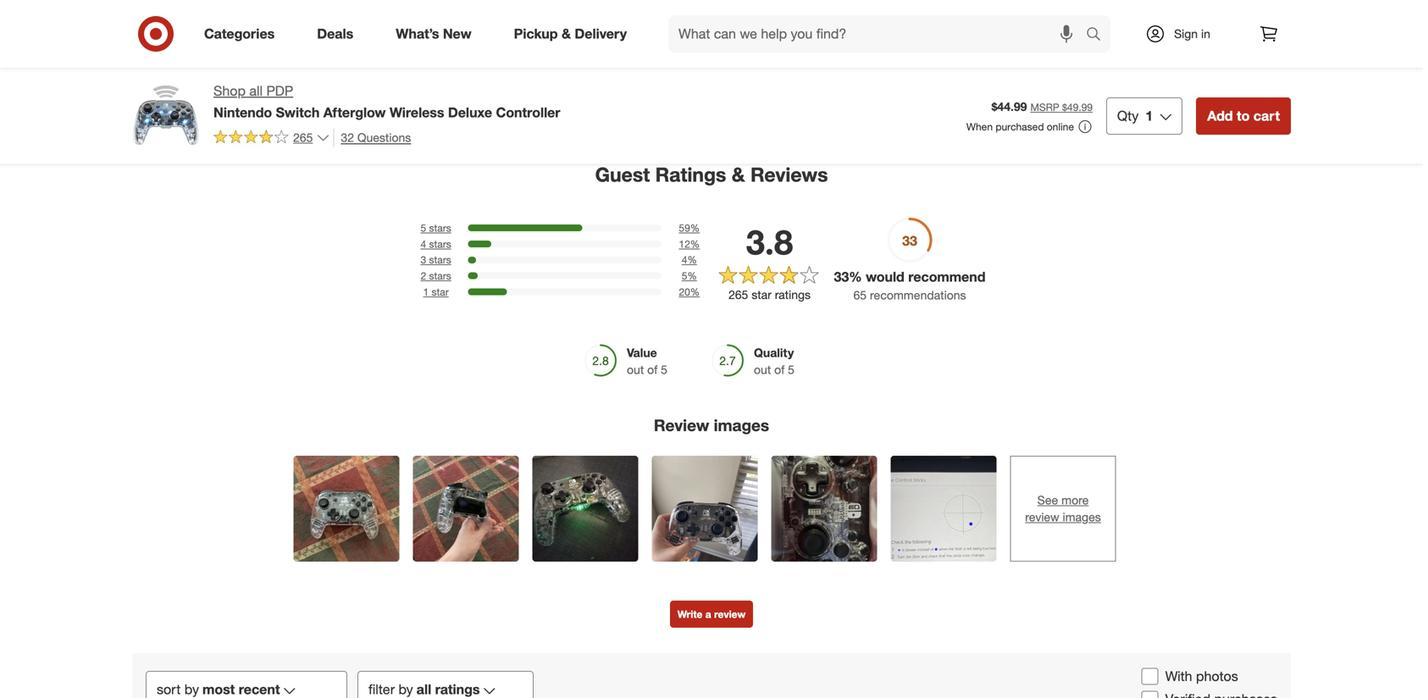Task type: locate. For each thing, give the bounding box(es) containing it.
gaming inside backbone one mobile gaming controller for iphone - playstation edition - white (lightning)
[[315, 2, 357, 17]]

1 horizontal spatial (lightning)
[[742, 17, 797, 31]]

photos
[[1196, 668, 1238, 685]]

5 up the review at the bottom left of page
[[661, 362, 667, 377]]

star down 2 stars
[[432, 285, 449, 298]]

write a review button
[[670, 601, 753, 628]]

4 for 4 %
[[682, 253, 687, 266]]

star down 3.8
[[752, 287, 772, 302]]

2 hyperx from the left
[[834, 0, 873, 2]]

1 vertical spatial ratings
[[435, 681, 480, 698]]

2 horizontal spatial one
[[1064, 0, 1086, 2]]

5 down quality
[[788, 362, 795, 377]]

0 vertical spatial 265
[[293, 130, 313, 145]]

0 vertical spatial all
[[249, 83, 263, 99]]

% down 5 %
[[690, 285, 700, 298]]

controller for (usb-
[[1051, 2, 1103, 17]]

gaming inside backbone one mobile gaming controller for iphone - black (lightning) sponsored
[[661, 2, 702, 17]]

guest ratings & reviews
[[595, 163, 828, 186]]

sponsored link
[[488, 0, 627, 42], [1179, 0, 1318, 42]]

& right pickup
[[562, 25, 571, 42]]

% for 20
[[690, 285, 700, 298]]

gaming inside backbone one mobile gaming controller for android - black (usb-c)
[[1006, 2, 1048, 17]]

1 vertical spatial 1
[[423, 285, 429, 298]]

0 horizontal spatial black
[[709, 17, 738, 31]]

1 vertical spatial review
[[714, 608, 746, 621]]

qty 1
[[1117, 107, 1153, 124]]

mobile inside backbone one mobile gaming controller for android - black (usb-c)
[[1089, 0, 1125, 2]]

mobile inside backbone one mobile gaming controller for iphone - playstation edition - white (lightning)
[[398, 0, 434, 2]]

1 horizontal spatial 4
[[682, 253, 687, 266]]

image of nintendo switch afterglow wireless deluxe controller image
[[132, 81, 200, 149]]

out
[[627, 362, 644, 377], [754, 362, 771, 377]]

mobile for backbone one mobile gaming controller for android - black (usb-c)
[[1089, 0, 1125, 2]]

guest review image 5 of 12, zoom in image
[[771, 456, 877, 562]]

of down quality
[[774, 362, 785, 377]]

most
[[202, 681, 235, 698]]

pc for -
[[227, 29, 243, 44]]

% down 59 %
[[690, 238, 700, 250]]

2 one from the left
[[718, 0, 740, 2]]

for for backbone one mobile gaming controller for iphone - black (lightning) sponsored
[[761, 2, 775, 17]]

bluetooth
[[834, 2, 885, 17]]

5 up 20
[[682, 269, 687, 282]]

0 horizontal spatial all
[[249, 83, 263, 99]]

0 horizontal spatial mobile
[[398, 0, 434, 2]]

review inside see more review images
[[1025, 510, 1059, 525]]

32 questions link
[[333, 128, 411, 147]]

% up 65
[[849, 269, 862, 285]]

backbone inside backbone one mobile gaming controller for iphone - playstation edition - white (lightning)
[[315, 0, 369, 2]]

hyperx cloud core bluetooth wireless gaming headset for pc sponsored
[[834, 0, 960, 44]]

1 vertical spatial images
[[1063, 510, 1101, 525]]

2 by from the left
[[399, 681, 413, 698]]

0 horizontal spatial star
[[432, 285, 449, 298]]

online
[[1047, 120, 1074, 133]]

0 horizontal spatial pc
[[227, 29, 243, 44]]

one inside backbone one mobile gaming controller for iphone - playstation edition - white (lightning)
[[372, 0, 395, 2]]

stars up 4 stars
[[429, 222, 451, 234]]

(lightning)
[[742, 17, 797, 31], [397, 31, 452, 46]]

for inside backbone one mobile gaming controller for android - black (usb-c)
[[1107, 2, 1121, 17]]

gaming
[[315, 2, 357, 17], [661, 2, 702, 17], [1006, 2, 1048, 17], [204, 14, 246, 29], [834, 17, 875, 31]]

sponsored inside hyperx cloud core bluetooth wireless gaming headset for pc sponsored
[[834, 31, 884, 44]]

by right filter
[[399, 681, 413, 698]]

2 stars from the top
[[429, 238, 451, 250]]

3 stars from the top
[[429, 253, 451, 266]]

backbone
[[315, 0, 369, 2], [661, 0, 715, 2], [1006, 0, 1060, 2]]

msrp
[[1030, 101, 1059, 114]]

0 horizontal spatial out
[[627, 362, 644, 377]]

12
[[679, 238, 690, 250]]

out inside value out of 5
[[627, 362, 644, 377]]

stars down 4 stars
[[429, 253, 451, 266]]

1 horizontal spatial 265
[[729, 287, 748, 302]]

review down see
[[1025, 510, 1059, 525]]

images
[[714, 415, 769, 435], [1063, 510, 1101, 525]]

images right the review at the bottom left of page
[[714, 415, 769, 435]]

see more review images button
[[1010, 456, 1116, 562]]

1 horizontal spatial wireless
[[888, 2, 933, 17]]

review right a
[[714, 608, 746, 621]]

- inside backbone one mobile gaming controller for android - black (usb-c)
[[1051, 17, 1056, 31]]

out for value out of 5
[[627, 362, 644, 377]]

guest review image 2 of 12, zoom in image
[[413, 456, 519, 562]]

stars up 1 star
[[429, 269, 451, 282]]

more
[[1062, 493, 1089, 508]]

4 %
[[682, 253, 697, 266]]

backbone inside backbone one mobile gaming controller for iphone - black (lightning) sponsored
[[661, 0, 715, 2]]

stars for 4 stars
[[429, 238, 451, 250]]

backbone one mobile gaming controller for android - black (usb-c)
[[1006, 0, 1136, 31]]

qty
[[1117, 107, 1139, 124]]

0 horizontal spatial of
[[647, 362, 658, 377]]

2 mobile from the left
[[743, 0, 779, 2]]

1 vertical spatial 4
[[682, 253, 687, 266]]

star for 1
[[432, 285, 449, 298]]

1 horizontal spatial pc
[[944, 17, 960, 31]]

one for (lightning)
[[718, 0, 740, 2]]

0 horizontal spatial (lightning)
[[397, 31, 452, 46]]

0 vertical spatial &
[[562, 25, 571, 42]]

65
[[853, 288, 867, 302]]

1 vertical spatial &
[[732, 163, 745, 186]]

for inside backbone one mobile gaming controller for iphone - black (lightning) sponsored
[[761, 2, 775, 17]]

controller inside backbone one mobile gaming controller for iphone - playstation edition - white (lightning)
[[360, 2, 412, 17]]

of down value
[[647, 362, 658, 377]]

33
[[834, 269, 849, 285]]

of inside quality out of 5
[[774, 362, 785, 377]]

iphone left white at the top of page
[[315, 17, 352, 31]]

recommendations
[[870, 288, 966, 302]]

1 horizontal spatial sponsored link
[[1179, 0, 1318, 42]]

0 vertical spatial 4
[[421, 238, 426, 250]]

0 horizontal spatial hyperx
[[142, 0, 182, 14]]

- for backbone one mobile gaming controller for iphone - black (lightning) sponsored
[[701, 17, 705, 31]]

hyperx up microphone at the top of the page
[[142, 0, 182, 14]]

one inside backbone one mobile gaming controller for android - black (usb-c)
[[1064, 0, 1086, 2]]

star
[[432, 285, 449, 298], [752, 287, 772, 302]]

images inside see more review images
[[1063, 510, 1101, 525]]

% inside 33 % would recommend 65 recommendations
[[849, 269, 862, 285]]

pc inside hyperx quadcast - usb condenser gaming microphone for pc
[[227, 29, 243, 44]]

pc right 'headset'
[[944, 17, 960, 31]]

backbone for backbone one mobile gaming controller for iphone - playstation edition - white (lightning)
[[315, 0, 369, 2]]

guest review image 6 of 12, zoom in image
[[891, 456, 997, 562]]

mobile for backbone one mobile gaming controller for iphone - playstation edition - white (lightning)
[[398, 0, 434, 2]]

265 for 265
[[293, 130, 313, 145]]

4
[[421, 238, 426, 250], [682, 253, 687, 266]]

0 horizontal spatial backbone
[[315, 0, 369, 2]]

stars for 3 stars
[[429, 253, 451, 266]]

add
[[1207, 107, 1233, 124]]

for inside backbone one mobile gaming controller for iphone - playstation edition - white (lightning)
[[415, 2, 430, 17]]

5
[[421, 222, 426, 234], [682, 269, 687, 282], [661, 362, 667, 377], [788, 362, 795, 377]]

& right ratings
[[732, 163, 745, 186]]

1 one from the left
[[372, 0, 395, 2]]

1 horizontal spatial hyperx
[[834, 0, 873, 2]]

2 iphone from the left
[[661, 17, 698, 31]]

wireless inside hyperx cloud core bluetooth wireless gaming headset for pc sponsored
[[888, 2, 933, 17]]

1 horizontal spatial all
[[417, 681, 431, 698]]

with
[[1165, 668, 1192, 685]]

0 horizontal spatial iphone
[[315, 17, 352, 31]]

0 vertical spatial 1
[[1146, 107, 1153, 124]]

stars for 2 stars
[[429, 269, 451, 282]]

backbone inside backbone one mobile gaming controller for android - black (usb-c)
[[1006, 0, 1060, 2]]

1 horizontal spatial backbone
[[661, 0, 715, 2]]

3 mobile from the left
[[1089, 0, 1125, 2]]

pc for core
[[944, 17, 960, 31]]

of inside value out of 5
[[647, 362, 658, 377]]

% for 4
[[687, 253, 697, 266]]

265 for 265 star ratings
[[729, 287, 748, 302]]

1 of from the left
[[647, 362, 658, 377]]

2 horizontal spatial mobile
[[1089, 0, 1125, 2]]

1 hyperx from the left
[[142, 0, 182, 14]]

1 out from the left
[[627, 362, 644, 377]]

gaming inside hyperx cloud core bluetooth wireless gaming headset for pc sponsored
[[834, 17, 875, 31]]

out for quality out of 5
[[754, 362, 771, 377]]

1 black from the left
[[709, 17, 738, 31]]

afterglow
[[323, 104, 386, 121]]

0 vertical spatial review
[[1025, 510, 1059, 525]]

0 horizontal spatial 1
[[423, 285, 429, 298]]

pdp
[[266, 83, 293, 99]]

4 down 12
[[682, 253, 687, 266]]

ratings right filter
[[435, 681, 480, 698]]

-
[[242, 0, 246, 14], [355, 17, 360, 31], [701, 17, 705, 31], [1051, 17, 1056, 31], [355, 31, 360, 46]]

pc
[[944, 17, 960, 31], [227, 29, 243, 44]]

0 horizontal spatial review
[[714, 608, 746, 621]]

stars for 5 stars
[[429, 222, 451, 234]]

one
[[372, 0, 395, 2], [718, 0, 740, 2], [1064, 0, 1086, 2]]

mobile inside backbone one mobile gaming controller for iphone - black (lightning) sponsored
[[743, 0, 779, 2]]

1 horizontal spatial star
[[752, 287, 772, 302]]

33 % would recommend 65 recommendations
[[834, 269, 986, 302]]

0 horizontal spatial images
[[714, 415, 769, 435]]

1 vertical spatial all
[[417, 681, 431, 698]]

out down value
[[627, 362, 644, 377]]

pc down the quadcast
[[227, 29, 243, 44]]

1 horizontal spatial out
[[754, 362, 771, 377]]

59
[[679, 222, 690, 234]]

mobile for backbone one mobile gaming controller for iphone - black (lightning) sponsored
[[743, 0, 779, 2]]

hyperx left cloud on the top right of page
[[834, 0, 873, 2]]

2 out from the left
[[754, 362, 771, 377]]

add to cart
[[1207, 107, 1280, 124]]

1 by from the left
[[185, 681, 199, 698]]

hyperx for hyperx quadcast - usb condenser gaming microphone for pc
[[142, 0, 182, 14]]

1 mobile from the left
[[398, 0, 434, 2]]

% down "12 %" on the left
[[687, 253, 697, 266]]

1 backbone from the left
[[315, 0, 369, 2]]

2 horizontal spatial backbone
[[1006, 0, 1060, 2]]

hyperx for hyperx cloud core bluetooth wireless gaming headset for pc sponsored
[[834, 0, 873, 2]]

review for see more review images
[[1025, 510, 1059, 525]]

all left pdp
[[249, 83, 263, 99]]

1
[[1146, 107, 1153, 124], [423, 285, 429, 298]]

one inside backbone one mobile gaming controller for iphone - black (lightning) sponsored
[[718, 0, 740, 2]]

% up "12 %" on the left
[[690, 222, 700, 234]]

4 up 3
[[421, 238, 426, 250]]

4 stars from the top
[[429, 269, 451, 282]]

1 horizontal spatial of
[[774, 362, 785, 377]]

pc inside hyperx cloud core bluetooth wireless gaming headset for pc sponsored
[[944, 17, 960, 31]]

c)
[[1124, 17, 1136, 31]]

out down quality
[[754, 362, 771, 377]]

1 down the 2
[[423, 285, 429, 298]]

1 horizontal spatial mobile
[[743, 0, 779, 2]]

controller inside backbone one mobile gaming controller for android - black (usb-c)
[[1051, 2, 1103, 17]]

0 vertical spatial images
[[714, 415, 769, 435]]

iphone right delivery
[[661, 17, 698, 31]]

265 star ratings
[[729, 287, 811, 302]]

black inside backbone one mobile gaming controller for iphone - black (lightning) sponsored
[[709, 17, 738, 31]]

2 sponsored link from the left
[[1179, 0, 1318, 42]]

1 stars from the top
[[429, 222, 451, 234]]

when
[[966, 120, 993, 133]]

iphone
[[315, 17, 352, 31], [661, 17, 698, 31]]

Verified purchases checkbox
[[1142, 691, 1159, 698]]

5 inside value out of 5
[[661, 362, 667, 377]]

0 horizontal spatial one
[[372, 0, 395, 2]]

all right filter
[[417, 681, 431, 698]]

0 vertical spatial wireless
[[888, 2, 933, 17]]

1 right qty
[[1146, 107, 1153, 124]]

0 horizontal spatial 265
[[293, 130, 313, 145]]

black for (lightning)
[[709, 17, 738, 31]]

images down more
[[1063, 510, 1101, 525]]

3 backbone from the left
[[1006, 0, 1060, 2]]

search button
[[1078, 15, 1119, 56]]

ratings down 3.8
[[775, 287, 811, 302]]

0 horizontal spatial 4
[[421, 238, 426, 250]]

black inside backbone one mobile gaming controller for android - black (usb-c)
[[1059, 17, 1089, 31]]

backbone one mobile gaming controller for iphone - playstation edition - white (lightning)
[[315, 0, 452, 46]]

2 of from the left
[[774, 362, 785, 377]]

2 backbone from the left
[[661, 0, 715, 2]]

- inside hyperx quadcast - usb condenser gaming microphone for pc
[[242, 0, 246, 14]]

iphone for -
[[315, 17, 352, 31]]

0 vertical spatial ratings
[[775, 287, 811, 302]]

4 stars
[[421, 238, 451, 250]]

controller inside backbone one mobile gaming controller for iphone - black (lightning) sponsored
[[706, 2, 758, 17]]

when purchased online
[[966, 120, 1074, 133]]

1 vertical spatial wireless
[[390, 104, 444, 121]]

review
[[654, 415, 709, 435]]

of for value
[[647, 362, 658, 377]]

gaming inside hyperx quadcast - usb condenser gaming microphone for pc
[[204, 14, 246, 29]]

for for backbone one mobile gaming controller for iphone - playstation edition - white (lightning)
[[415, 2, 430, 17]]

by
[[185, 681, 199, 698], [399, 681, 413, 698]]

1 horizontal spatial one
[[718, 0, 740, 2]]

for inside hyperx cloud core bluetooth wireless gaming headset for pc sponsored
[[926, 17, 940, 31]]

sponsored
[[142, 29, 192, 42], [488, 29, 538, 42], [1179, 29, 1229, 42], [315, 31, 365, 44], [661, 31, 711, 44], [834, 31, 884, 44]]

59 %
[[679, 222, 700, 234]]

What can we help you find? suggestions appear below search field
[[668, 15, 1090, 53]]

ratings
[[775, 287, 811, 302], [435, 681, 480, 698]]

- for backbone one mobile gaming controller for iphone - playstation edition - white (lightning)
[[355, 17, 360, 31]]

2
[[421, 269, 426, 282]]

one for edition
[[372, 0, 395, 2]]

0 horizontal spatial sponsored link
[[488, 0, 627, 42]]

0 horizontal spatial wireless
[[390, 104, 444, 121]]

nintendo
[[213, 104, 272, 121]]

- inside backbone one mobile gaming controller for iphone - black (lightning) sponsored
[[701, 17, 705, 31]]

review
[[1025, 510, 1059, 525], [714, 608, 746, 621]]

1 horizontal spatial by
[[399, 681, 413, 698]]

hyperx inside hyperx cloud core bluetooth wireless gaming headset for pc sponsored
[[834, 0, 873, 2]]

iphone inside backbone one mobile gaming controller for iphone - black (lightning) sponsored
[[661, 17, 698, 31]]

by for sort by
[[185, 681, 199, 698]]

all inside shop all pdp nintendo switch afterglow wireless deluxe controller
[[249, 83, 263, 99]]

2 black from the left
[[1059, 17, 1089, 31]]

iphone inside backbone one mobile gaming controller for iphone - playstation edition - white (lightning)
[[315, 17, 352, 31]]

filter by all ratings
[[368, 681, 480, 698]]

1 horizontal spatial black
[[1059, 17, 1089, 31]]

265 down switch
[[293, 130, 313, 145]]

out inside quality out of 5
[[754, 362, 771, 377]]

0 horizontal spatial by
[[185, 681, 199, 698]]

1 iphone from the left
[[315, 17, 352, 31]]

shop all pdp nintendo switch afterglow wireless deluxe controller
[[213, 83, 560, 121]]

hyperx inside hyperx quadcast - usb condenser gaming microphone for pc
[[142, 0, 182, 14]]

gaming for backbone one mobile gaming controller for android - black (usb-c)
[[1006, 2, 1048, 17]]

1 horizontal spatial iphone
[[661, 17, 698, 31]]

recent
[[239, 681, 280, 698]]

controller
[[360, 2, 412, 17], [706, 2, 758, 17], [1051, 2, 1103, 17], [496, 104, 560, 121]]

hyperx
[[142, 0, 182, 14], [834, 0, 873, 2]]

3 one from the left
[[1064, 0, 1086, 2]]

write a review
[[678, 608, 746, 621]]

% up 20 % at left top
[[687, 269, 697, 282]]

categories link
[[190, 15, 296, 53]]

265 right 20 % at left top
[[729, 287, 748, 302]]

by right the 'sort'
[[185, 681, 199, 698]]

quality
[[754, 345, 794, 360]]

1 horizontal spatial images
[[1063, 510, 1101, 525]]

stars down 5 stars
[[429, 238, 451, 250]]

for for backbone one mobile gaming controller for android - black (usb-c)
[[1107, 2, 1121, 17]]

1 vertical spatial 265
[[729, 287, 748, 302]]

1 horizontal spatial review
[[1025, 510, 1059, 525]]

deals
[[317, 25, 353, 42]]



Task type: describe. For each thing, give the bounding box(es) containing it.
backbone for backbone one mobile gaming controller for iphone - black (lightning) sponsored
[[661, 0, 715, 2]]

pickup
[[514, 25, 558, 42]]

controller for edition
[[360, 2, 412, 17]]

20
[[679, 285, 690, 298]]

1 horizontal spatial 1
[[1146, 107, 1153, 124]]

12 %
[[679, 238, 700, 250]]

what's
[[396, 25, 439, 42]]

5 inside quality out of 5
[[788, 362, 795, 377]]

20 %
[[679, 285, 700, 298]]

$44.99 msrp $49.99
[[992, 99, 1093, 114]]

guest review image 4 of 12, zoom in image
[[652, 456, 758, 562]]

$44.99
[[992, 99, 1027, 114]]

32
[[341, 130, 354, 145]]

review images
[[654, 415, 769, 435]]

0 horizontal spatial &
[[562, 25, 571, 42]]

usb
[[250, 0, 274, 14]]

star for 265
[[752, 287, 772, 302]]

$49.99
[[1062, 101, 1093, 114]]

gaming for backbone one mobile gaming controller for iphone - playstation edition - white (lightning)
[[315, 2, 357, 17]]

of for quality
[[774, 362, 785, 377]]

32 questions
[[341, 130, 411, 145]]

to
[[1237, 107, 1250, 124]]

by for filter by
[[399, 681, 413, 698]]

3 stars
[[421, 253, 451, 266]]

5 up 4 stars
[[421, 222, 426, 234]]

controller for (lightning)
[[706, 2, 758, 17]]

wireless inside shop all pdp nintendo switch afterglow wireless deluxe controller
[[390, 104, 444, 121]]

- for backbone one mobile gaming controller for android - black (usb-c)
[[1051, 17, 1056, 31]]

3
[[421, 253, 426, 266]]

(lightning) inside backbone one mobile gaming controller for iphone - playstation edition - white (lightning)
[[397, 31, 452, 46]]

rechargeable
[[169, 541, 262, 554]]

pickup & delivery
[[514, 25, 627, 42]]

backbone for backbone one mobile gaming controller for android - black (usb-c)
[[1006, 0, 1060, 2]]

1 horizontal spatial &
[[732, 163, 745, 186]]

for inside hyperx quadcast - usb condenser gaming microphone for pc
[[209, 29, 223, 44]]

% for 59
[[690, 222, 700, 234]]

see more review images
[[1025, 493, 1101, 525]]

purchased
[[996, 120, 1044, 133]]

sponsored inside backbone one mobile gaming controller for iphone - black (lightning) sponsored
[[661, 31, 711, 44]]

1 sponsored link from the left
[[488, 0, 627, 42]]

3.8
[[746, 221, 793, 262]]

black for (usb-
[[1059, 17, 1089, 31]]

sign in
[[1174, 26, 1210, 41]]

would
[[866, 269, 905, 285]]

review for write a review
[[714, 608, 746, 621]]

guest review image 3 of 12, zoom in image
[[532, 456, 638, 562]]

backbone one mobile gaming controller for android - black (usb-c) link
[[1006, 0, 1145, 44]]

delivery
[[575, 25, 627, 42]]

gaming for backbone one mobile gaming controller for iphone - black (lightning) sponsored
[[661, 2, 702, 17]]

add to cart button
[[1196, 97, 1291, 135]]

deals link
[[303, 15, 375, 53]]

value
[[627, 345, 657, 360]]

write
[[678, 608, 703, 621]]

backbone one mobile gaming controller for iphone - black (lightning) sponsored
[[661, 0, 797, 44]]

guest
[[595, 163, 650, 186]]

hyperx quadcast - usb condenser gaming microphone for pc
[[142, 0, 274, 44]]

android
[[1006, 17, 1048, 31]]

recommend
[[908, 269, 986, 285]]

(usb-
[[1092, 17, 1124, 31]]

deluxe
[[448, 104, 492, 121]]

edition
[[315, 31, 352, 46]]

4 for 4 stars
[[421, 238, 426, 250]]

value out of 5
[[627, 345, 667, 377]]

headset
[[878, 17, 923, 31]]

search
[[1078, 27, 1119, 44]]

2 stars
[[421, 269, 451, 282]]

1 star
[[423, 285, 449, 298]]

shop
[[213, 83, 246, 99]]

cloud
[[876, 0, 908, 2]]

265 link
[[213, 128, 330, 148]]

guest review image 1 of 12, zoom in image
[[294, 456, 399, 562]]

% for 33
[[849, 269, 862, 285]]

quality out of 5
[[754, 345, 795, 377]]

white
[[363, 31, 393, 46]]

iphone for sponsored
[[661, 17, 698, 31]]

sort by most recent
[[157, 681, 280, 698]]

sign
[[1174, 26, 1198, 41]]

5 %
[[682, 269, 697, 282]]

0 horizontal spatial ratings
[[435, 681, 480, 698]]

ratings
[[655, 163, 726, 186]]

playstation
[[363, 17, 423, 31]]

controller inside shop all pdp nintendo switch afterglow wireless deluxe controller
[[496, 104, 560, 121]]

questions
[[357, 130, 411, 145]]

1 horizontal spatial ratings
[[775, 287, 811, 302]]

with photos
[[1165, 668, 1238, 685]]

% for 12
[[690, 238, 700, 250]]

microphone
[[142, 29, 206, 44]]

see
[[1037, 493, 1058, 508]]

core
[[911, 0, 937, 2]]

one for (usb-
[[1064, 0, 1086, 2]]

categories
[[204, 25, 275, 42]]

what's new link
[[381, 15, 493, 53]]

condenser
[[142, 14, 201, 29]]

% for 5
[[687, 269, 697, 282]]

(lightning) inside backbone one mobile gaming controller for iphone - black (lightning) sponsored
[[742, 17, 797, 31]]

pickup & delivery link
[[500, 15, 648, 53]]

cart
[[1254, 107, 1280, 124]]

sort
[[157, 681, 181, 698]]

what's new
[[396, 25, 472, 42]]

reviews
[[751, 163, 828, 186]]

With photos checkbox
[[1142, 668, 1159, 685]]

5 stars
[[421, 222, 451, 234]]

filter
[[368, 681, 395, 698]]

switch
[[276, 104, 320, 121]]

battery
[[265, 541, 315, 554]]

new
[[443, 25, 472, 42]]

rechargeable battery
[[169, 541, 315, 554]]



Task type: vqa. For each thing, say whether or not it's contained in the screenshot.


